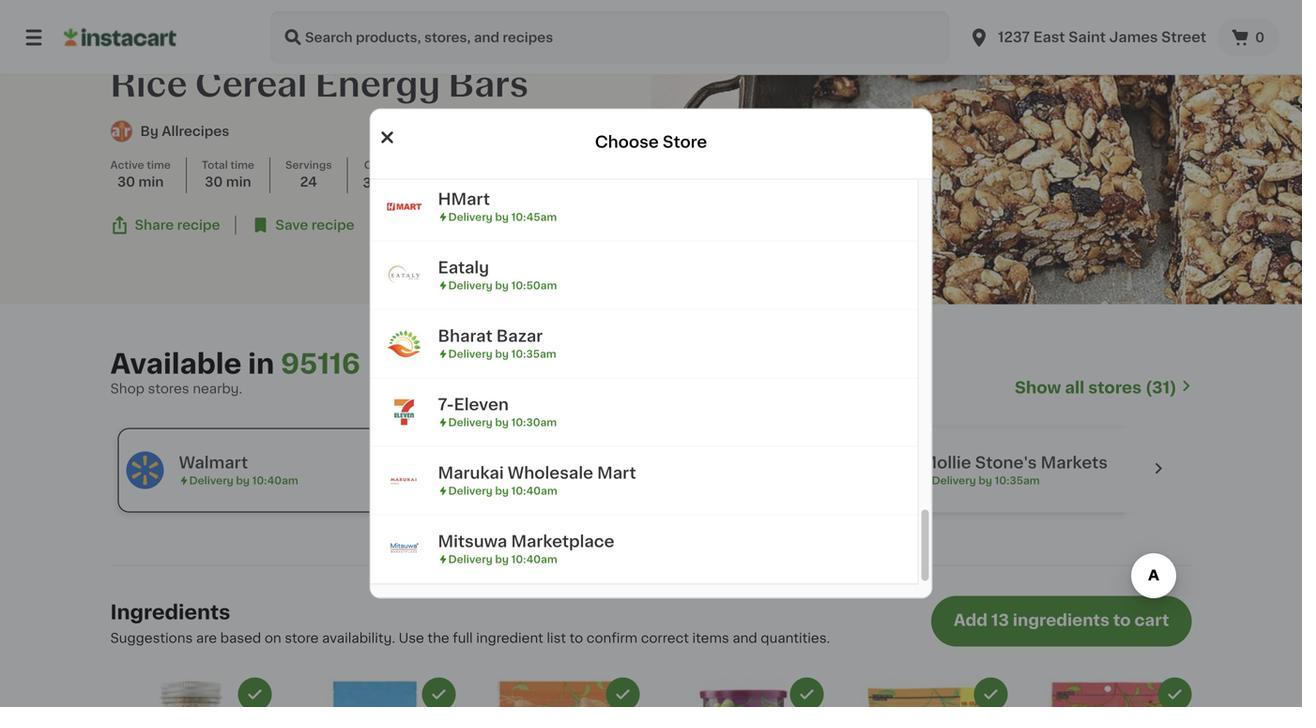 Task type: locate. For each thing, give the bounding box(es) containing it.
(31)
[[1146, 380, 1177, 396]]

95116
[[281, 351, 360, 378]]

1 horizontal spatial min
[[226, 176, 251, 189]]

unselect item image down 'the'
[[431, 687, 447, 704]]

4 product group from the left
[[662, 678, 824, 708]]

by for eataly
[[495, 281, 509, 291]]

delivery down hmart at the top of page
[[448, 212, 493, 222]]

delivery by 10:40am down marukai
[[448, 486, 557, 497]]

by for bharat bazar
[[495, 349, 509, 360]]

unselect item image
[[246, 687, 263, 704], [431, 687, 447, 704], [615, 687, 631, 704], [799, 687, 816, 704], [983, 687, 1000, 704], [1167, 687, 1184, 704]]

min down active
[[138, 176, 164, 189]]

2 horizontal spatial 10:35am
[[995, 476, 1040, 486]]

time inside active time 30 min
[[147, 160, 171, 171]]

10:50am
[[511, 281, 557, 291]]

by down "walmart"
[[236, 476, 250, 486]]

delivery down mollie
[[932, 476, 976, 486]]

1 horizontal spatial 10:35am
[[623, 476, 668, 486]]

delivery by 10:35am down safeway
[[560, 476, 668, 486]]

0 horizontal spatial stores
[[148, 383, 189, 396]]

store
[[285, 632, 319, 645]]

product group down cart
[[1031, 678, 1192, 708]]

0
[[1255, 31, 1265, 44]]

bharat bazar image
[[385, 325, 423, 363]]

save recipe button
[[251, 216, 355, 235]]

by for 7-eleven
[[495, 418, 509, 428]]

delivery by 10:45am
[[448, 212, 557, 222]]

delivery by 10:40am down mitsuwa marketplace
[[448, 555, 557, 565]]

by down safeway
[[607, 476, 621, 486]]

1 horizontal spatial time
[[230, 160, 254, 171]]

delivery by 10:35am inside dialog
[[448, 349, 556, 360]]

1 vertical spatial to
[[570, 632, 583, 645]]

on
[[265, 632, 281, 645]]

delivery down safeway
[[560, 476, 604, 486]]

marukai wholesale mart image
[[385, 462, 423, 500]]

24
[[300, 176, 317, 189]]

7-eleven
[[438, 397, 509, 413]]

0 horizontal spatial delivery by 10:35am
[[448, 349, 556, 360]]

1 unselect item image from the left
[[246, 687, 263, 704]]

recipe right save
[[312, 219, 355, 232]]

marketplace
[[511, 534, 615, 550]]

stores inside 'button'
[[1089, 380, 1142, 396]]

product group down list
[[478, 678, 640, 708]]

cart
[[1135, 613, 1170, 629]]

2 unselect item image from the left
[[431, 687, 447, 704]]

by down the stone's
[[979, 476, 993, 486]]

delivery down "walmart"
[[189, 476, 234, 486]]

available in 95116 shop stores nearby.
[[110, 351, 360, 396]]

2 time from the left
[[230, 160, 254, 171]]

time
[[147, 160, 171, 171], [230, 160, 254, 171]]

min
[[138, 176, 164, 189], [226, 176, 251, 189]]

1 horizontal spatial recipe
[[312, 219, 355, 232]]

5 unselect item image from the left
[[983, 687, 1000, 704]]

stone's
[[975, 455, 1037, 471]]

hmart
[[438, 191, 490, 207]]

min inside total time 30 min
[[226, 176, 251, 189]]

time for total time 30 min
[[230, 160, 254, 171]]

6 product group from the left
[[1031, 678, 1192, 708]]

show
[[1015, 380, 1061, 396]]

1 time from the left
[[147, 160, 171, 171]]

share recipe
[[135, 219, 220, 232]]

stores right all
[[1089, 380, 1142, 396]]

delivery down bharat
[[448, 349, 493, 360]]

stores
[[1089, 380, 1142, 396], [148, 383, 189, 396]]

time right total
[[230, 160, 254, 171]]

delivery for hmart
[[448, 212, 493, 222]]

unselect item image down 13
[[983, 687, 1000, 704]]

product group down add
[[847, 678, 1008, 708]]

product group down and
[[662, 678, 824, 708]]

product group down the are
[[110, 678, 272, 708]]

unselect item image for sixth product group from the left
[[1167, 687, 1184, 704]]

10:35am for mollie stone's markets
[[995, 476, 1040, 486]]

min down total
[[226, 176, 251, 189]]

energy
[[315, 68, 440, 101]]

delivery for eataly
[[448, 281, 493, 291]]

by down bharat bazar
[[495, 349, 509, 360]]

time inside total time 30 min
[[230, 160, 254, 171]]

share
[[135, 219, 174, 232]]

30 inside active time 30 min
[[117, 176, 135, 189]]

10:35am for bharat bazar
[[511, 349, 556, 360]]

2 30 from the left
[[205, 176, 223, 189]]

1 30 from the left
[[117, 176, 135, 189]]

safeway image
[[497, 452, 535, 490]]

to inside add 13 ingredients to cart button
[[1113, 613, 1131, 629]]

delivery by 10:30am
[[448, 418, 557, 428]]

2 recipe from the left
[[312, 219, 355, 232]]

by
[[495, 212, 509, 222], [495, 281, 509, 291], [495, 349, 509, 360], [495, 418, 509, 428], [236, 476, 250, 486], [607, 476, 621, 486], [979, 476, 993, 486], [495, 486, 509, 497], [495, 555, 509, 565]]

delivery by 10:35am down bharat bazar
[[448, 349, 556, 360]]

0 horizontal spatial min
[[138, 176, 164, 189]]

0 horizontal spatial time
[[147, 160, 171, 171]]

unselect item image for first product group
[[246, 687, 263, 704]]

10:35am
[[511, 349, 556, 360], [623, 476, 668, 486], [995, 476, 1040, 486]]

30 down active
[[117, 176, 135, 189]]

bazar
[[496, 329, 543, 345]]

choose
[[595, 134, 659, 150]]

active time 30 min
[[110, 160, 171, 189]]

dialog containing choose store
[[369, 108, 933, 600]]

to left cart
[[1113, 613, 1131, 629]]

rice cereal energy bars
[[110, 68, 529, 101]]

0 horizontal spatial 30
[[117, 176, 135, 189]]

delivery down "eataly"
[[448, 281, 493, 291]]

product group
[[110, 678, 272, 708], [294, 678, 456, 708], [478, 678, 640, 708], [662, 678, 824, 708], [847, 678, 1008, 708], [1031, 678, 1192, 708]]

stores down the available
[[148, 383, 189, 396]]

delivery by 10:40am down "walmart"
[[189, 476, 298, 486]]

recipe
[[177, 219, 220, 232], [312, 219, 355, 232]]

by down marukai
[[495, 486, 509, 497]]

10:35am inside dialog
[[511, 349, 556, 360]]

based
[[220, 632, 261, 645]]

0 horizontal spatial 10:35am
[[511, 349, 556, 360]]

by down the eleven
[[495, 418, 509, 428]]

add 13 ingredients to cart
[[954, 613, 1170, 629]]

servings 24
[[285, 160, 332, 189]]

quantities.
[[761, 632, 830, 645]]

30 inside total time 30 min
[[205, 176, 223, 189]]

to right list
[[570, 632, 583, 645]]

unselect item image for 5th product group from right
[[431, 687, 447, 704]]

product group down availability.
[[294, 678, 456, 708]]

1 recipe from the left
[[177, 219, 220, 232]]

1 horizontal spatial 30
[[205, 176, 223, 189]]

unselect item image down the based
[[246, 687, 263, 704]]

recipe right the share
[[177, 219, 220, 232]]

5 product group from the left
[[847, 678, 1008, 708]]

safeway
[[550, 455, 620, 471]]

mitsuwa marketplace image
[[385, 531, 423, 568]]

unselect item image down "confirm" at the left bottom of the page
[[615, 687, 631, 704]]

delivery down 7-eleven
[[448, 418, 493, 428]]

marukai
[[438, 466, 504, 482]]

7 eleven image
[[385, 394, 423, 431]]

recipe for save recipe
[[312, 219, 355, 232]]

recipe inside button
[[312, 219, 355, 232]]

6 unselect item image from the left
[[1167, 687, 1184, 704]]

by left 10:45am
[[495, 212, 509, 222]]

delivery down marukai
[[448, 486, 493, 497]]

0 vertical spatial to
[[1113, 613, 1131, 629]]

wholesale
[[508, 466, 593, 482]]

show all stores (31) button
[[1015, 378, 1192, 399]]

min for active time 30 min
[[138, 176, 164, 189]]

total
[[202, 160, 228, 171]]

3 unselect item image from the left
[[615, 687, 631, 704]]

4 unselect item image from the left
[[799, 687, 816, 704]]

delivery
[[448, 212, 493, 222], [448, 281, 493, 291], [448, 349, 493, 360], [448, 418, 493, 428], [189, 476, 234, 486], [560, 476, 604, 486], [932, 476, 976, 486], [448, 486, 493, 497], [448, 555, 493, 565]]

eleven
[[454, 397, 509, 413]]

0 horizontal spatial recipe
[[177, 219, 220, 232]]

availability.
[[322, 632, 395, 645]]

delivery for mollie stone's markets
[[932, 476, 976, 486]]

30
[[117, 176, 135, 189], [205, 176, 223, 189]]

delivery for safeway
[[560, 476, 604, 486]]

by down mitsuwa marketplace
[[495, 555, 509, 565]]

by left 10:50am
[[495, 281, 509, 291]]

30 down total
[[205, 176, 223, 189]]

dialog
[[369, 108, 933, 600]]

min inside active time 30 min
[[138, 176, 164, 189]]

2 horizontal spatial delivery by 10:35am
[[932, 476, 1040, 486]]

delivery by 10:40am
[[189, 476, 298, 486], [448, 486, 557, 497], [448, 555, 557, 565]]

marukai wholesale mart
[[438, 466, 636, 482]]

3 product group from the left
[[478, 678, 640, 708]]

1 horizontal spatial delivery by 10:35am
[[560, 476, 668, 486]]

unselect item image down cart
[[1167, 687, 1184, 704]]

2 min from the left
[[226, 176, 251, 189]]

1 horizontal spatial to
[[1113, 613, 1131, 629]]

recipe inside button
[[177, 219, 220, 232]]

unselect item image down quantities.
[[799, 687, 816, 704]]

to
[[1113, 613, 1131, 629], [570, 632, 583, 645]]

10:30am
[[511, 418, 557, 428]]

delivery by 10:40am for walmart
[[189, 476, 298, 486]]

delivery for bharat bazar
[[448, 349, 493, 360]]

time right active
[[147, 160, 171, 171]]

delivery by 10:35am down the stone's
[[932, 476, 1040, 486]]

store
[[663, 134, 707, 150]]

1 min from the left
[[138, 176, 164, 189]]

1 horizontal spatial stores
[[1089, 380, 1142, 396]]

delivery by 10:40am for marukai wholesale mart
[[448, 486, 557, 497]]

delivery by 10:35am for bharat bazar
[[448, 349, 556, 360]]

allrecipes
[[162, 125, 229, 138]]

delivery by 10:35am
[[448, 349, 556, 360], [560, 476, 668, 486], [932, 476, 1040, 486]]

delivery for walmart
[[189, 476, 234, 486]]

bharat
[[438, 329, 493, 345]]

delivery down mitsuwa
[[448, 555, 493, 565]]



Task type: vqa. For each thing, say whether or not it's contained in the screenshot.
disinfected
no



Task type: describe. For each thing, give the bounding box(es) containing it.
delivery for marukai wholesale mart
[[448, 486, 493, 497]]

choose store
[[595, 134, 707, 150]]

95116 button
[[281, 350, 360, 380]]

delivery by 10:40am for mitsuwa marketplace
[[448, 555, 557, 565]]

full
[[453, 632, 473, 645]]

unselect item image for second product group from right
[[983, 687, 1000, 704]]

10:40am for marukai wholesale mart
[[511, 486, 557, 497]]

unselect item image for fourth product group from left
[[799, 687, 816, 704]]

rice cereal energy bars image
[[651, 0, 1302, 305]]

ingredient
[[476, 632, 544, 645]]

share recipe button
[[110, 216, 220, 235]]

10:40am for walmart
[[252, 476, 298, 486]]

mollie stone's markets
[[922, 455, 1108, 471]]

ingredients
[[1013, 613, 1110, 629]]

add 13 ingredients to cart button
[[931, 597, 1192, 647]]

markets
[[1041, 455, 1108, 471]]

suggestions
[[110, 632, 193, 645]]

save
[[276, 219, 308, 232]]

by for hmart
[[495, 212, 509, 222]]

save recipe
[[276, 219, 355, 232]]

in
[[248, 351, 274, 378]]

use
[[399, 632, 424, 645]]

walmart image
[[126, 452, 164, 490]]

walmart
[[179, 455, 248, 471]]

7-
[[438, 397, 454, 413]]

13
[[992, 613, 1009, 629]]

2 product group from the left
[[294, 678, 456, 708]]

confirm
[[587, 632, 638, 645]]

delivery for mitsuwa marketplace
[[448, 555, 493, 565]]

cereal
[[195, 68, 307, 101]]

hmart image
[[385, 188, 423, 226]]

10:45am
[[511, 212, 557, 222]]

30 for active time 30 min
[[117, 176, 135, 189]]

10:35am for safeway
[[623, 476, 668, 486]]

are
[[196, 632, 217, 645]]

correct
[[641, 632, 689, 645]]

list
[[547, 632, 566, 645]]

10:40am for mitsuwa marketplace
[[511, 555, 557, 565]]

nearby.
[[193, 383, 242, 396]]

unselect item image for third product group from left
[[615, 687, 631, 704]]

stores inside available in 95116 shop stores nearby.
[[148, 383, 189, 396]]

by for marukai wholesale mart
[[495, 486, 509, 497]]

rice
[[110, 68, 187, 101]]

324
[[363, 177, 389, 190]]

shop
[[110, 383, 145, 396]]

0 button
[[1218, 19, 1280, 56]]

30 for total time 30 min
[[205, 176, 223, 189]]

the
[[428, 632, 449, 645]]

by for safeway
[[607, 476, 621, 486]]

delivery by 10:50am
[[448, 281, 557, 291]]

show all stores (31)
[[1015, 380, 1177, 396]]

by allrecipes
[[140, 125, 229, 138]]

mart
[[597, 466, 636, 482]]

eataly
[[438, 260, 489, 276]]

delivery by 10:35am for mollie stone's markets
[[932, 476, 1040, 486]]

active
[[110, 160, 144, 171]]

servings
[[285, 160, 332, 171]]

delivery for 7-eleven
[[448, 418, 493, 428]]

min for total time 30 min
[[226, 176, 251, 189]]

by for walmart
[[236, 476, 250, 486]]

instacart logo image
[[64, 26, 177, 49]]

items
[[693, 632, 729, 645]]

0 horizontal spatial to
[[570, 632, 583, 645]]

1 product group from the left
[[110, 678, 272, 708]]

available
[[110, 351, 242, 378]]

bars
[[448, 68, 529, 101]]

total time 30 min
[[202, 160, 254, 189]]

mitsuwa marketplace
[[438, 534, 615, 550]]

by
[[140, 125, 159, 138]]

mitsuwa
[[438, 534, 507, 550]]

eataly image
[[385, 257, 423, 294]]

add
[[954, 613, 988, 629]]

bharat bazar
[[438, 329, 543, 345]]

by for mitsuwa marketplace
[[495, 555, 509, 565]]

mollie
[[922, 455, 971, 471]]

all
[[1065, 380, 1085, 396]]

suggestions are based on store availability. use the full ingredient list to confirm correct items and quantities.
[[110, 632, 830, 645]]

recipe for share recipe
[[177, 219, 220, 232]]

calories
[[364, 160, 408, 171]]

time for active time 30 min
[[147, 160, 171, 171]]

delivery by 10:35am for safeway
[[560, 476, 668, 486]]

and
[[733, 632, 758, 645]]

by for mollie stone's markets
[[979, 476, 993, 486]]



